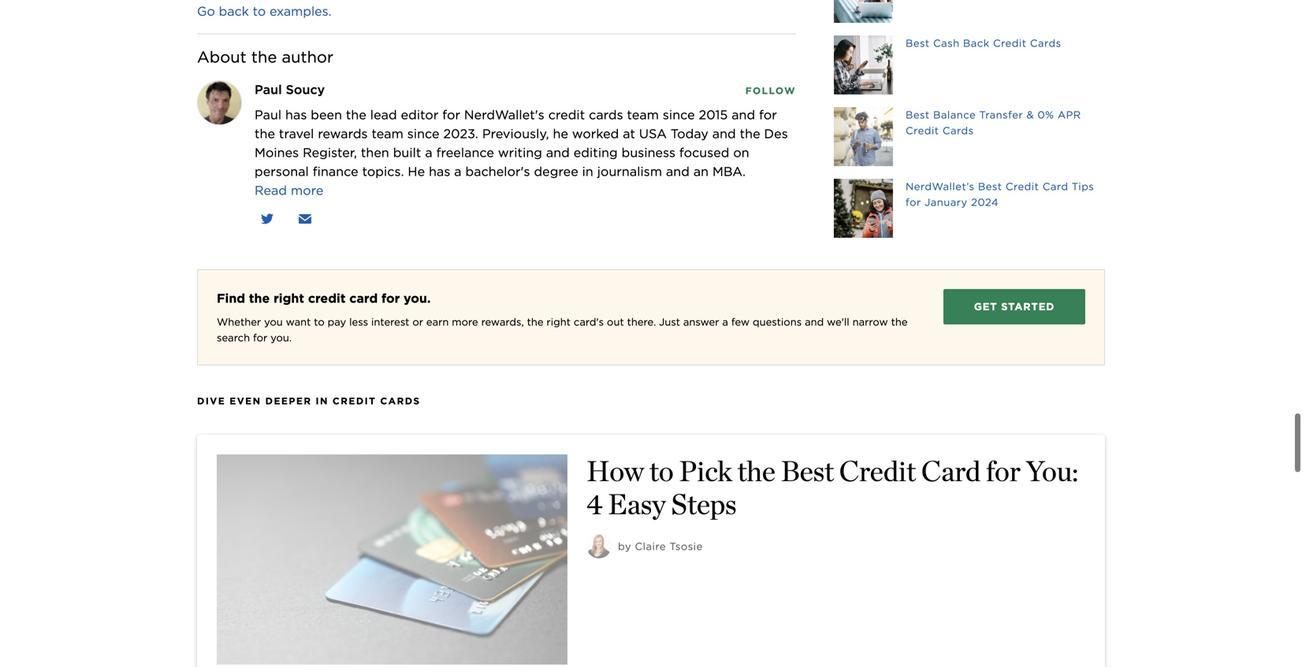 Task type: vqa. For each thing, say whether or not it's contained in the screenshot.
examples. on the left
yes



Task type: locate. For each thing, give the bounding box(es) containing it.
0 horizontal spatial since
[[407, 126, 440, 142]]

the
[[251, 48, 277, 67], [346, 107, 367, 123], [255, 126, 275, 142], [740, 126, 761, 142], [249, 291, 270, 306], [527, 316, 544, 328], [891, 316, 908, 328], [738, 455, 776, 488]]

worked
[[572, 126, 619, 142]]

and inside whether you want to pay less interest or earn more rewards, the right card's out there. just answer a few questions and we'll narrow the search for you.
[[805, 316, 824, 328]]

credit inside paul has been the lead editor for nerdwallet's credit cards team since 2015 and for the travel rewards team since 2023. previously, he worked at usa today and the des moines register, then built a freelance writing and editing business focused on personal finance topics. he has a bachelor's degree in journalism and an mba. read more
[[549, 107, 585, 123]]

claire tsosie's profile picture image
[[587, 534, 612, 559]]

by claire tsosie
[[618, 541, 703, 553]]

1 horizontal spatial card
[[1043, 181, 1069, 193]]

cards
[[1030, 37, 1062, 49], [943, 125, 974, 137], [380, 396, 421, 407]]

since
[[663, 107, 695, 123], [407, 126, 440, 142]]

0 horizontal spatial in
[[316, 396, 329, 407]]

1 horizontal spatial you.
[[404, 291, 431, 306]]

&
[[1027, 109, 1034, 121]]

best balance transfer & 0% apr credit cards link
[[834, 107, 1105, 166]]

nerdwallet's
[[464, 107, 545, 123]]

travel
[[279, 126, 314, 142]]

0 vertical spatial card
[[1043, 181, 1069, 193]]

to right 'back'
[[253, 4, 266, 19]]

1 vertical spatial paul
[[255, 107, 282, 123]]

0 horizontal spatial you.
[[271, 332, 292, 344]]

the inside how to pick the best credit card for you: 4 easy steps
[[738, 455, 776, 488]]

1 vertical spatial more
[[452, 316, 478, 328]]

easy
[[608, 488, 666, 522]]

follow button
[[746, 83, 796, 97]]

in
[[582, 164, 594, 179], [316, 396, 329, 407]]

1 vertical spatial you.
[[271, 332, 292, 344]]

more inside paul has been the lead editor for nerdwallet's credit cards team since 2015 and for the travel rewards team since 2023. previously, he worked at usa today and the des moines register, then built a freelance writing and editing business focused on personal finance topics. he has a bachelor's degree in journalism and an mba. read more
[[291, 183, 324, 198]]

team down lead
[[372, 126, 404, 142]]

a left few
[[723, 316, 728, 328]]

for
[[443, 107, 460, 123], [759, 107, 777, 123], [906, 196, 921, 209], [382, 291, 400, 306], [253, 332, 268, 344], [986, 455, 1021, 488]]

2 paul from the top
[[255, 107, 282, 123]]

credit up pay
[[308, 291, 346, 306]]

1 horizontal spatial since
[[663, 107, 695, 123]]

previously,
[[482, 126, 549, 142]]

by
[[618, 541, 632, 553]]

0 horizontal spatial card
[[921, 455, 981, 488]]

right inside whether you want to pay less interest or earn more rewards, the right card's out there. just answer a few questions and we'll narrow the search for you.
[[547, 316, 571, 328]]

0 vertical spatial in
[[582, 164, 594, 179]]

interest
[[371, 316, 410, 328]]

we'll
[[827, 316, 850, 328]]

balance
[[933, 109, 976, 121]]

1 vertical spatial card
[[921, 455, 981, 488]]

0 vertical spatial cards
[[1030, 37, 1062, 49]]

0 horizontal spatial a
[[425, 145, 433, 160]]

0 vertical spatial a
[[425, 145, 433, 160]]

for left you:
[[986, 455, 1021, 488]]

right left "card's"
[[547, 316, 571, 328]]

1 vertical spatial a
[[454, 164, 462, 179]]

paul inside paul has been the lead editor for nerdwallet's credit cards team since 2015 and for the travel rewards team since 2023. previously, he worked at usa today and the des moines register, then built a freelance writing and editing business focused on personal finance topics. he has a bachelor's degree in journalism and an mba. read more
[[255, 107, 282, 123]]

soucy
[[286, 82, 325, 97]]

best inside nerdwallet's best credit card tips for january 2024
[[978, 181, 1002, 193]]

best balance transfer & 0% apr credit cards
[[906, 109, 1081, 137]]

whether you want to pay less interest or earn more rewards, the right card's out there. just answer a few questions and we'll narrow the search for you.
[[217, 316, 908, 344]]

card inside how to pick the best credit card for you: 4 easy steps
[[921, 455, 981, 488]]

for down 'you'
[[253, 332, 268, 344]]

2 vertical spatial cards
[[380, 396, 421, 407]]

claire
[[635, 541, 666, 553]]

1 horizontal spatial more
[[452, 316, 478, 328]]

credit inside best cash back credit cards link
[[993, 37, 1027, 49]]

you. down 'you'
[[271, 332, 292, 344]]

paul down about the author
[[255, 82, 282, 97]]

nerdwallet's
[[906, 181, 975, 193]]

about the author element
[[197, 34, 796, 232]]

0 horizontal spatial right
[[274, 291, 304, 306]]

1 vertical spatial right
[[547, 316, 571, 328]]

since down editor
[[407, 126, 440, 142]]

credit
[[993, 37, 1027, 49], [906, 125, 939, 137], [1006, 181, 1039, 193], [333, 396, 376, 407], [839, 455, 916, 488]]

to inside how to pick the best credit card for you: 4 easy steps
[[650, 455, 674, 488]]

credit up he
[[549, 107, 585, 123]]

back
[[219, 4, 249, 19]]

card inside nerdwallet's best credit card tips for january 2024
[[1043, 181, 1069, 193]]

1 horizontal spatial cards
[[943, 125, 974, 137]]

nerdwallet's best credit card tips for january 2024 link
[[834, 179, 1105, 238]]

1 horizontal spatial has
[[429, 164, 451, 179]]

cards
[[589, 107, 623, 123]]

for up interest
[[382, 291, 400, 306]]

a down "freelance"
[[454, 164, 462, 179]]

find
[[217, 291, 245, 306]]

in down editing
[[582, 164, 594, 179]]

cards inside best cash back credit cards link
[[1030, 37, 1062, 49]]

0 horizontal spatial credit
[[308, 291, 346, 306]]

2015
[[699, 107, 728, 123]]

1 vertical spatial cards
[[943, 125, 974, 137]]

right
[[274, 291, 304, 306], [547, 316, 571, 328]]

to left pay
[[314, 316, 325, 328]]

0 vertical spatial credit
[[549, 107, 585, 123]]

paul has been the lead editor for nerdwallet's credit cards team since 2015 and for the travel rewards team since 2023. previously, he worked at usa today and the des moines register, then built a freelance writing and editing business focused on personal finance topics. he has a bachelor's degree in journalism and an mba. read more
[[255, 107, 788, 198]]

1 vertical spatial to
[[314, 316, 325, 328]]

you.
[[404, 291, 431, 306], [271, 332, 292, 344]]

and left we'll
[[805, 316, 824, 328]]

1 horizontal spatial to
[[314, 316, 325, 328]]

0 vertical spatial more
[[291, 183, 324, 198]]

paul soucy
[[255, 82, 325, 97]]

to inside whether you want to pay less interest or earn more rewards, the right card's out there. just answer a few questions and we'll narrow the search for you.
[[314, 316, 325, 328]]

a right built
[[425, 145, 433, 160]]

more down personal
[[291, 183, 324, 198]]

about the author
[[197, 48, 334, 67]]

best
[[906, 37, 930, 49], [906, 109, 930, 121], [978, 181, 1002, 193], [781, 455, 834, 488]]

2 horizontal spatial cards
[[1030, 37, 1062, 49]]

to
[[253, 4, 266, 19], [314, 316, 325, 328], [650, 455, 674, 488]]

1 vertical spatial has
[[429, 164, 451, 179]]

the up on
[[740, 126, 761, 142]]

paul for paul soucy
[[255, 82, 282, 97]]

paul down paul soucy link
[[255, 107, 282, 123]]

search
[[217, 332, 250, 344]]

for down nerdwallet's
[[906, 196, 921, 209]]

1 horizontal spatial credit
[[549, 107, 585, 123]]

best inside best balance transfer & 0% apr credit cards
[[906, 109, 930, 121]]

more right earn
[[452, 316, 478, 328]]

how to pick the best credit card for you: 4 easy steps image
[[217, 455, 568, 665]]

a
[[425, 145, 433, 160], [454, 164, 462, 179], [723, 316, 728, 328]]

you. up the or
[[404, 291, 431, 306]]

pick
[[679, 455, 732, 488]]

to left pick
[[650, 455, 674, 488]]

has
[[285, 107, 307, 123], [429, 164, 451, 179]]

you. inside whether you want to pay less interest or earn more rewards, the right card's out there. just answer a few questions and we'll narrow the search for you.
[[271, 332, 292, 344]]

get started link
[[944, 289, 1086, 325]]

on
[[734, 145, 750, 160]]

find the right credit card for you.
[[217, 291, 431, 306]]

2 vertical spatial a
[[723, 316, 728, 328]]

1 horizontal spatial a
[[454, 164, 462, 179]]

card
[[1043, 181, 1069, 193], [921, 455, 981, 488]]

0 vertical spatial has
[[285, 107, 307, 123]]

right up want
[[274, 291, 304, 306]]

since up today
[[663, 107, 695, 123]]

in right "deeper" in the bottom left of the page
[[316, 396, 329, 407]]

for inside nerdwallet's best credit card tips for january 2024
[[906, 196, 921, 209]]

0 horizontal spatial to
[[253, 4, 266, 19]]

0 horizontal spatial has
[[285, 107, 307, 123]]

2 horizontal spatial a
[[723, 316, 728, 328]]

for inside whether you want to pay less interest or earn more rewards, the right card's out there. just answer a few questions and we'll narrow the search for you.
[[253, 332, 268, 344]]

and left an at the right
[[666, 164, 690, 179]]

1 paul from the top
[[255, 82, 282, 97]]

1 horizontal spatial team
[[627, 107, 659, 123]]

finance
[[313, 164, 359, 179]]

started
[[1001, 301, 1055, 313]]

1 horizontal spatial in
[[582, 164, 594, 179]]

1 vertical spatial in
[[316, 396, 329, 407]]

then
[[361, 145, 389, 160]]

0 vertical spatial since
[[663, 107, 695, 123]]

0 horizontal spatial more
[[291, 183, 324, 198]]

has right he
[[429, 164, 451, 179]]

credit inside best balance transfer & 0% apr credit cards
[[906, 125, 939, 137]]

best inside how to pick the best credit card for you: 4 easy steps
[[781, 455, 834, 488]]

1 vertical spatial since
[[407, 126, 440, 142]]

has up travel
[[285, 107, 307, 123]]

team up "usa"
[[627, 107, 659, 123]]

the right pick
[[738, 455, 776, 488]]

1 vertical spatial credit
[[308, 291, 346, 306]]

1 vertical spatial team
[[372, 126, 404, 142]]

focused
[[680, 145, 730, 160]]

there.
[[627, 316, 656, 328]]

2 horizontal spatial to
[[650, 455, 674, 488]]

how to pick the best credit card for you: 4 easy steps
[[587, 455, 1079, 522]]

and
[[732, 107, 755, 123], [713, 126, 736, 142], [546, 145, 570, 160], [666, 164, 690, 179], [805, 316, 824, 328]]

january
[[925, 196, 968, 209]]

0 horizontal spatial team
[[372, 126, 404, 142]]

personal
[[255, 164, 309, 179]]

1 horizontal spatial right
[[547, 316, 571, 328]]

mba.
[[713, 164, 746, 179]]

cards inside best balance transfer & 0% apr credit cards
[[943, 125, 974, 137]]

writing
[[498, 145, 542, 160]]

and right 2015 on the top right
[[732, 107, 755, 123]]

2 vertical spatial to
[[650, 455, 674, 488]]

0%
[[1038, 109, 1055, 121]]

0 vertical spatial paul
[[255, 82, 282, 97]]



Task type: describe. For each thing, give the bounding box(es) containing it.
nerdwallet's best credit card tips for january 2024
[[906, 181, 1095, 209]]

bachelor's
[[466, 164, 530, 179]]

editing
[[574, 145, 618, 160]]

questions
[[753, 316, 802, 328]]

journalism
[[597, 164, 662, 179]]

and down 2015 on the top right
[[713, 126, 736, 142]]

dive even deeper in credit cards
[[197, 396, 421, 407]]

best cash back credit cards
[[906, 37, 1062, 49]]

a inside whether you want to pay less interest or earn more rewards, the right card's out there. just answer a few questions and we'll narrow the search for you.
[[723, 316, 728, 328]]

cash
[[933, 37, 960, 49]]

read more link
[[255, 183, 324, 198]]

he
[[553, 126, 568, 142]]

paul for paul has been the lead editor for nerdwallet's credit cards team since 2015 and for the travel rewards team since 2023. previously, he worked at usa today and the des moines register, then built a freelance writing and editing business focused on personal finance topics. he has a bachelor's degree in journalism and an mba. read more
[[255, 107, 282, 123]]

degree
[[534, 164, 579, 179]]

paul soucy image
[[198, 81, 241, 125]]

and up "degree"
[[546, 145, 570, 160]]

out
[[607, 316, 624, 328]]

the up rewards
[[346, 107, 367, 123]]

answer
[[683, 316, 719, 328]]

examples.
[[270, 4, 332, 19]]

credit inside nerdwallet's best credit card tips for january 2024
[[1006, 181, 1039, 193]]

tips
[[1072, 181, 1095, 193]]

steps
[[671, 488, 737, 522]]

less
[[349, 316, 368, 328]]

deeper
[[265, 396, 312, 407]]

register,
[[303, 145, 357, 160]]

go back to examples.
[[197, 4, 332, 19]]

tsosie
[[670, 541, 703, 553]]

an
[[694, 164, 709, 179]]

the right rewards,
[[527, 316, 544, 328]]

business
[[622, 145, 676, 160]]

paul soucy link
[[255, 82, 325, 97]]

in inside paul has been the lead editor for nerdwallet's credit cards team since 2015 and for the travel rewards team since 2023. previously, he worked at usa today and the des moines register, then built a freelance writing and editing business focused on personal finance topics. he has a bachelor's degree in journalism and an mba. read more
[[582, 164, 594, 179]]

freelance
[[436, 145, 494, 160]]

back
[[963, 37, 990, 49]]

narrow
[[853, 316, 888, 328]]

the up moines
[[255, 126, 275, 142]]

best cash back credit cards link
[[834, 35, 1105, 95]]

want
[[286, 316, 311, 328]]

the up paul soucy
[[251, 48, 277, 67]]

just
[[659, 316, 680, 328]]

des
[[764, 126, 788, 142]]

few
[[732, 316, 750, 328]]

usa
[[639, 126, 667, 142]]

the up 'you'
[[249, 291, 270, 306]]

go back to examples. link
[[197, 4, 332, 19]]

dive
[[197, 396, 226, 407]]

built
[[393, 145, 421, 160]]

0 vertical spatial right
[[274, 291, 304, 306]]

read
[[255, 183, 287, 198]]

0 vertical spatial team
[[627, 107, 659, 123]]

about
[[197, 48, 247, 67]]

go
[[197, 4, 215, 19]]

card
[[350, 291, 378, 306]]

even
[[230, 396, 261, 407]]

how
[[587, 455, 644, 488]]

been
[[311, 107, 342, 123]]

credit inside how to pick the best credit card for you: 4 easy steps
[[839, 455, 916, 488]]

topics.
[[362, 164, 404, 179]]

more inside whether you want to pay less interest or earn more rewards, the right card's out there. just answer a few questions and we'll narrow the search for you.
[[452, 316, 478, 328]]

at
[[623, 126, 636, 142]]

rewards,
[[481, 316, 524, 328]]

the right narrow
[[891, 316, 908, 328]]

follow
[[746, 85, 796, 97]]

rewards
[[318, 126, 368, 142]]

4
[[587, 488, 603, 522]]

for up des
[[759, 107, 777, 123]]

0 horizontal spatial cards
[[380, 396, 421, 407]]

get
[[974, 301, 998, 313]]

you
[[264, 316, 283, 328]]

or
[[413, 316, 423, 328]]

get started
[[974, 301, 1055, 313]]

author
[[282, 48, 334, 67]]

he
[[408, 164, 425, 179]]

apr
[[1058, 109, 1081, 121]]

for up 2023.
[[443, 107, 460, 123]]

2024
[[971, 196, 999, 209]]

you:
[[1026, 455, 1079, 488]]

0 vertical spatial you.
[[404, 291, 431, 306]]

lead
[[370, 107, 397, 123]]

2023.
[[443, 126, 479, 142]]

whether
[[217, 316, 261, 328]]

today
[[671, 126, 709, 142]]

pay
[[328, 316, 346, 328]]

transfer
[[980, 109, 1023, 121]]

editor
[[401, 107, 439, 123]]

card's
[[574, 316, 604, 328]]

for inside how to pick the best credit card for you: 4 easy steps
[[986, 455, 1021, 488]]

0 vertical spatial to
[[253, 4, 266, 19]]



